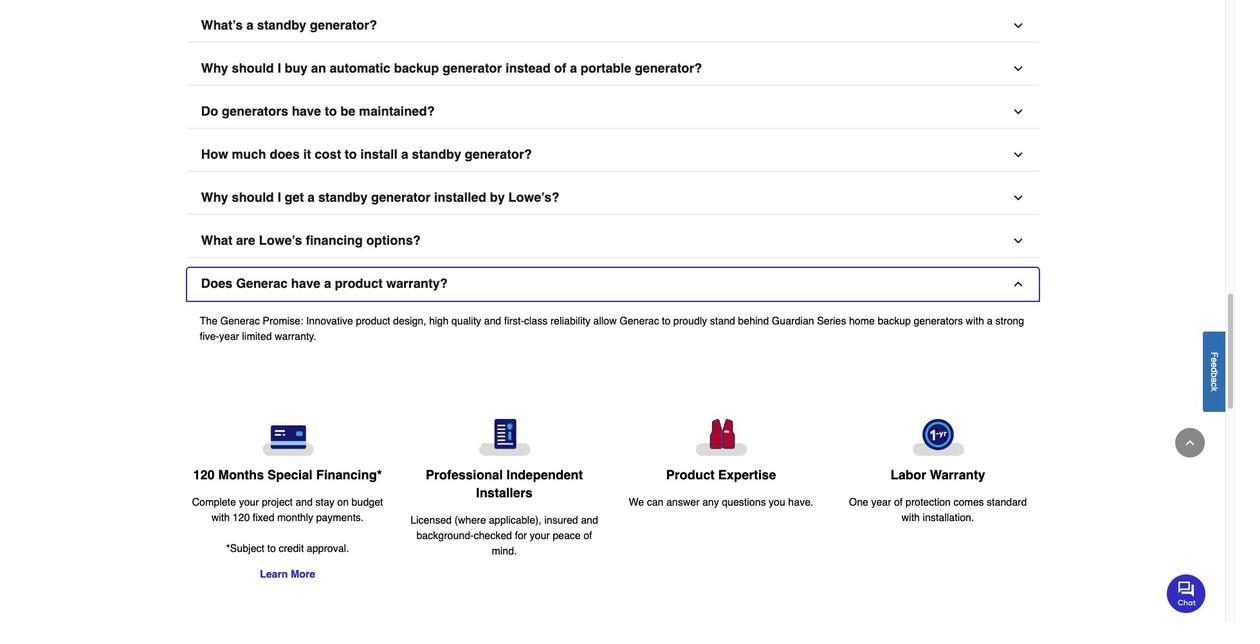 Task type: vqa. For each thing, say whether or not it's contained in the screenshot.
shipping
no



Task type: locate. For each thing, give the bounding box(es) containing it.
chevron down image inside what are lowe's financing options? button
[[1012, 235, 1025, 248]]

0 horizontal spatial year
[[219, 331, 239, 343]]

class
[[524, 316, 548, 328]]

of down labor
[[894, 498, 903, 509]]

approval.
[[307, 544, 349, 555]]

1 vertical spatial your
[[530, 531, 550, 542]]

a inside the generac promise: innovative product design, high quality and first-class reliability allow generac to proudly stand behind guardian series home backup generators with a strong five-year limited warranty.
[[987, 316, 993, 328]]

1 vertical spatial have
[[291, 277, 321, 291]]

backup up the maintained?
[[394, 61, 439, 76]]

have left be
[[292, 104, 321, 119]]

i for buy
[[278, 61, 281, 76]]

why should i buy an automatic backup generator instead of a portable generator?
[[201, 61, 702, 76]]

a dark blue credit card icon. image
[[190, 420, 386, 457]]

0 vertical spatial chevron down image
[[1012, 149, 1025, 161]]

0 horizontal spatial your
[[239, 498, 259, 509]]

automatic
[[330, 61, 391, 76]]

how
[[201, 147, 228, 162]]

2 e from the top
[[1210, 363, 1220, 368]]

why down the how
[[201, 190, 228, 205]]

year left limited
[[219, 331, 239, 343]]

promise:
[[263, 316, 303, 328]]

generator? up by
[[465, 147, 532, 162]]

year
[[219, 331, 239, 343], [872, 498, 892, 509]]

product inside does generac have a product warranty? button
[[335, 277, 383, 291]]

by
[[490, 190, 505, 205]]

budget
[[352, 498, 383, 509]]

learn more link
[[260, 570, 315, 581]]

backup inside button
[[394, 61, 439, 76]]

1 vertical spatial generators
[[914, 316, 963, 328]]

1 vertical spatial and
[[296, 498, 313, 509]]

2 vertical spatial chevron down image
[[1012, 105, 1025, 118]]

120
[[193, 469, 215, 483], [233, 513, 250, 525]]

i left buy
[[278, 61, 281, 76]]

a
[[246, 18, 254, 33], [570, 61, 577, 76], [401, 147, 408, 162], [308, 190, 315, 205], [324, 277, 331, 291], [987, 316, 993, 328], [1210, 378, 1220, 383]]

and
[[484, 316, 501, 328], [296, 498, 313, 509], [581, 515, 598, 527]]

2 chevron down image from the top
[[1012, 192, 1025, 205]]

1 horizontal spatial with
[[902, 513, 920, 525]]

1 vertical spatial standby
[[412, 147, 461, 162]]

1 horizontal spatial backup
[[878, 316, 911, 328]]

instead
[[506, 61, 551, 76]]

0 horizontal spatial standby
[[257, 18, 306, 33]]

i
[[278, 61, 281, 76], [278, 190, 281, 205]]

year inside the generac promise: innovative product design, high quality and first-class reliability allow generac to proudly stand behind guardian series home backup generators with a strong five-year limited warranty.
[[219, 331, 239, 343]]

3 chevron down image from the top
[[1012, 105, 1025, 118]]

1 vertical spatial of
[[894, 498, 903, 509]]

to left be
[[325, 104, 337, 119]]

120 left fixed
[[233, 513, 250, 525]]

chevron down image inside how much does it cost to install a standby generator? 'button'
[[1012, 149, 1025, 161]]

0 horizontal spatial generators
[[222, 104, 288, 119]]

generac right allow
[[620, 316, 659, 328]]

generator up options?
[[371, 190, 431, 205]]

2 vertical spatial of
[[584, 531, 592, 542]]

what's a standby generator? button
[[187, 10, 1039, 42]]

backup right home at the bottom right of page
[[878, 316, 911, 328]]

background-
[[417, 531, 474, 542]]

2 horizontal spatial generator?
[[635, 61, 702, 76]]

2 why from the top
[[201, 190, 228, 205]]

0 vertical spatial chevron down image
[[1012, 19, 1025, 32]]

installed
[[434, 190, 486, 205]]

1 vertical spatial chevron down image
[[1012, 62, 1025, 75]]

1 vertical spatial i
[[278, 190, 281, 205]]

have.
[[789, 497, 814, 509]]

have inside does generac have a product warranty? button
[[291, 277, 321, 291]]

0 vertical spatial should
[[232, 61, 274, 76]]

1 horizontal spatial generator?
[[465, 147, 532, 162]]

2 vertical spatial and
[[581, 515, 598, 527]]

can
[[647, 497, 664, 509]]

complete your project and stay on budget with 120 fixed monthly payments.
[[192, 498, 383, 525]]

1 horizontal spatial your
[[530, 531, 550, 542]]

much
[[232, 147, 266, 162]]

protection
[[906, 498, 951, 509]]

1 vertical spatial should
[[232, 190, 274, 205]]

1 vertical spatial why
[[201, 190, 228, 205]]

should for get
[[232, 190, 274, 205]]

0 horizontal spatial of
[[554, 61, 567, 76]]

0 vertical spatial backup
[[394, 61, 439, 76]]

i for get
[[278, 190, 281, 205]]

120 inside complete your project and stay on budget with 120 fixed monthly payments.
[[233, 513, 250, 525]]

behind
[[738, 316, 769, 328]]

standby up installed
[[412, 147, 461, 162]]

1 horizontal spatial of
[[584, 531, 592, 542]]

generac
[[236, 277, 288, 291], [220, 316, 260, 328], [620, 316, 659, 328]]

a right what's
[[246, 18, 254, 33]]

0 horizontal spatial generator?
[[310, 18, 377, 33]]

to
[[325, 104, 337, 119], [345, 147, 357, 162], [662, 316, 671, 328], [267, 544, 276, 555]]

2 horizontal spatial of
[[894, 498, 903, 509]]

0 vertical spatial your
[[239, 498, 259, 509]]

your right the for
[[530, 531, 550, 542]]

1 horizontal spatial year
[[872, 498, 892, 509]]

to left proudly on the bottom right of page
[[662, 316, 671, 328]]

0 horizontal spatial and
[[296, 498, 313, 509]]

chevron down image
[[1012, 149, 1025, 161], [1012, 192, 1025, 205], [1012, 235, 1025, 248]]

and right insured
[[581, 515, 598, 527]]

chevron down image inside do generators have to be maintained? button
[[1012, 105, 1025, 118]]

0 vertical spatial have
[[292, 104, 321, 119]]

0 vertical spatial generator
[[443, 61, 502, 76]]

1 chevron down image from the top
[[1012, 149, 1025, 161]]

peace
[[553, 531, 581, 542]]

e up d
[[1210, 358, 1220, 363]]

limited
[[242, 331, 272, 343]]

generac inside button
[[236, 277, 288, 291]]

0 vertical spatial why
[[201, 61, 228, 76]]

0 vertical spatial year
[[219, 331, 239, 343]]

standby up the financing
[[318, 190, 368, 205]]

1 vertical spatial chevron down image
[[1012, 192, 1025, 205]]

your inside complete your project and stay on budget with 120 fixed monthly payments.
[[239, 498, 259, 509]]

0 vertical spatial generators
[[222, 104, 288, 119]]

and left first-
[[484, 316, 501, 328]]

should left buy
[[232, 61, 274, 76]]

of right instead
[[554, 61, 567, 76]]

have
[[292, 104, 321, 119], [291, 277, 321, 291]]

1 horizontal spatial generators
[[914, 316, 963, 328]]

reliability
[[551, 316, 591, 328]]

why
[[201, 61, 228, 76], [201, 190, 228, 205]]

what's a standby generator?
[[201, 18, 377, 33]]

a right install at the top left of the page
[[401, 147, 408, 162]]

chat invite button image
[[1167, 574, 1207, 614]]

your up fixed
[[239, 498, 259, 509]]

year right "one"
[[872, 498, 892, 509]]

backup
[[394, 61, 439, 76], [878, 316, 911, 328]]

stand
[[710, 316, 736, 328]]

months
[[218, 469, 264, 483]]

1 horizontal spatial standby
[[318, 190, 368, 205]]

why should i get a standby generator installed by lowe's?
[[201, 190, 560, 205]]

generac for the
[[220, 316, 260, 328]]

chevron up image
[[1012, 278, 1025, 291]]

generator
[[443, 61, 502, 76], [371, 190, 431, 205]]

install
[[361, 147, 398, 162]]

more
[[291, 570, 315, 581]]

0 vertical spatial and
[[484, 316, 501, 328]]

1 should from the top
[[232, 61, 274, 76]]

product
[[666, 468, 715, 483]]

with down the protection
[[902, 513, 920, 525]]

2 vertical spatial chevron down image
[[1012, 235, 1025, 248]]

0 horizontal spatial backup
[[394, 61, 439, 76]]

chevron down image for automatic
[[1012, 62, 1025, 75]]

chevron down image for lowe's?
[[1012, 192, 1025, 205]]

0 horizontal spatial with
[[212, 513, 230, 525]]

1 horizontal spatial 120
[[233, 513, 250, 525]]

1 vertical spatial generator?
[[635, 61, 702, 76]]

and up monthly
[[296, 498, 313, 509]]

2 chevron down image from the top
[[1012, 62, 1025, 75]]

2 horizontal spatial with
[[966, 316, 985, 328]]

standby up buy
[[257, 18, 306, 33]]

generator? up automatic
[[310, 18, 377, 33]]

2 i from the top
[[278, 190, 281, 205]]

should left get
[[232, 190, 274, 205]]

why up do
[[201, 61, 228, 76]]

1 why from the top
[[201, 61, 228, 76]]

2 horizontal spatial and
[[581, 515, 598, 527]]

have inside do generators have to be maintained? button
[[292, 104, 321, 119]]

1 vertical spatial year
[[872, 498, 892, 509]]

chevron down image inside why should i get a standby generator installed by lowe's? button
[[1012, 192, 1025, 205]]

warranty
[[930, 469, 986, 483]]

1 vertical spatial 120
[[233, 513, 250, 525]]

guardian
[[772, 316, 815, 328]]

with down complete
[[212, 513, 230, 525]]

five-
[[200, 331, 219, 343]]

1 horizontal spatial generator
[[443, 61, 502, 76]]

120 up complete
[[193, 469, 215, 483]]

generator? right portable
[[635, 61, 702, 76]]

learn more
[[260, 570, 315, 581]]

design,
[[393, 316, 426, 328]]

generac up promise:
[[236, 277, 288, 291]]

e up b
[[1210, 363, 1220, 368]]

chevron down image
[[1012, 19, 1025, 32], [1012, 62, 1025, 75], [1012, 105, 1025, 118]]

1 vertical spatial backup
[[878, 316, 911, 328]]

2 horizontal spatial standby
[[412, 147, 461, 162]]

standard
[[987, 498, 1027, 509]]

generac up limited
[[220, 316, 260, 328]]

c
[[1210, 383, 1220, 387]]

3 chevron down image from the top
[[1012, 235, 1025, 248]]

chevron down image inside why should i buy an automatic backup generator instead of a portable generator? button
[[1012, 62, 1025, 75]]

product inside the generac promise: innovative product design, high quality and first-class reliability allow generac to proudly stand behind guardian series home backup generators with a strong five-year limited warranty.
[[356, 316, 390, 328]]

lowe's?
[[509, 190, 560, 205]]

0 horizontal spatial generator
[[371, 190, 431, 205]]

what's
[[201, 18, 243, 33]]

1 horizontal spatial and
[[484, 316, 501, 328]]

120 months special financing*
[[193, 469, 382, 483]]

2 vertical spatial standby
[[318, 190, 368, 205]]

a up innovative
[[324, 277, 331, 291]]

product up innovative
[[335, 277, 383, 291]]

1 chevron down image from the top
[[1012, 19, 1025, 32]]

2 should from the top
[[232, 190, 274, 205]]

quality
[[452, 316, 481, 328]]

financing
[[306, 234, 363, 248]]

0 vertical spatial generator?
[[310, 18, 377, 33]]

standby inside how much does it cost to install a standby generator? 'button'
[[412, 147, 461, 162]]

chevron up image
[[1184, 437, 1197, 450]]

i left get
[[278, 190, 281, 205]]

monthly
[[277, 513, 313, 525]]

what
[[201, 234, 233, 248]]

independent
[[507, 468, 583, 483]]

on
[[337, 498, 349, 509]]

0 vertical spatial product
[[335, 277, 383, 291]]

of right peace
[[584, 531, 592, 542]]

to right cost
[[345, 147, 357, 162]]

product left design,
[[356, 316, 390, 328]]

0 vertical spatial standby
[[257, 18, 306, 33]]

have for generac
[[291, 277, 321, 291]]

of
[[554, 61, 567, 76], [894, 498, 903, 509], [584, 531, 592, 542]]

with left strong
[[966, 316, 985, 328]]

0 vertical spatial of
[[554, 61, 567, 76]]

generator left instead
[[443, 61, 502, 76]]

be
[[341, 104, 356, 119]]

0 vertical spatial i
[[278, 61, 281, 76]]

a left strong
[[987, 316, 993, 328]]

have down what are lowe's financing options?
[[291, 277, 321, 291]]

2 vertical spatial generator?
[[465, 147, 532, 162]]

1 vertical spatial product
[[356, 316, 390, 328]]

0 vertical spatial 120
[[193, 469, 215, 483]]

and inside the licensed (where applicable), insured and background-checked for your peace of mind.
[[581, 515, 598, 527]]

1 i from the top
[[278, 61, 281, 76]]

mind.
[[492, 546, 517, 558]]

your
[[239, 498, 259, 509], [530, 531, 550, 542]]



Task type: describe. For each thing, give the bounding box(es) containing it.
to left credit
[[267, 544, 276, 555]]

credit
[[279, 544, 304, 555]]

f
[[1210, 352, 1220, 358]]

fixed
[[253, 513, 275, 525]]

1 vertical spatial generator
[[371, 190, 431, 205]]

a inside 'button'
[[401, 147, 408, 162]]

do generators have to be maintained?
[[201, 104, 435, 119]]

k
[[1210, 387, 1220, 392]]

how much does it cost to install a standby generator?
[[201, 147, 532, 162]]

with inside the one year of protection comes standard with installation.
[[902, 513, 920, 525]]

warranty?
[[386, 277, 448, 291]]

financing*
[[316, 469, 382, 483]]

buy
[[285, 61, 308, 76]]

product for design,
[[356, 316, 390, 328]]

have for generators
[[292, 104, 321, 119]]

home
[[849, 316, 875, 328]]

to inside the generac promise: innovative product design, high quality and first-class reliability allow generac to proudly stand behind guardian series home backup generators with a strong five-year limited warranty.
[[662, 316, 671, 328]]

*subject to credit approval.
[[226, 544, 349, 555]]

your inside the licensed (where applicable), insured and background-checked for your peace of mind.
[[530, 531, 550, 542]]

product for warranty?
[[335, 277, 383, 291]]

do generators have to be maintained? button
[[187, 96, 1039, 129]]

of inside button
[[554, 61, 567, 76]]

of inside the licensed (where applicable), insured and background-checked for your peace of mind.
[[584, 531, 592, 542]]

backup inside the generac promise: innovative product design, high quality and first-class reliability allow generac to proudly stand behind guardian series home backup generators with a strong five-year limited warranty.
[[878, 316, 911, 328]]

for
[[515, 531, 527, 542]]

why for why should i buy an automatic backup generator instead of a portable generator?
[[201, 61, 228, 76]]

chevron down image for maintained?
[[1012, 105, 1025, 118]]

and inside the generac promise: innovative product design, high quality and first-class reliability allow generac to proudly stand behind guardian series home backup generators with a strong five-year limited warranty.
[[484, 316, 501, 328]]

you
[[769, 497, 786, 509]]

standby inside why should i get a standby generator installed by lowe's? button
[[318, 190, 368, 205]]

comes
[[954, 498, 984, 509]]

it
[[303, 147, 311, 162]]

lowe's
[[259, 234, 302, 248]]

generator? inside 'button'
[[465, 147, 532, 162]]

does
[[270, 147, 300, 162]]

does generac have a product warranty? button
[[187, 268, 1039, 301]]

a lowe's red vest icon. image
[[623, 420, 820, 457]]

maintained?
[[359, 104, 435, 119]]

complete
[[192, 498, 236, 509]]

series
[[817, 316, 847, 328]]

chevron down image inside what's a standby generator? button
[[1012, 19, 1025, 32]]

why for why should i get a standby generator installed by lowe's?
[[201, 190, 228, 205]]

portable
[[581, 61, 632, 76]]

professional independent installers
[[426, 468, 583, 501]]

to inside button
[[325, 104, 337, 119]]

year inside the one year of protection comes standard with installation.
[[872, 498, 892, 509]]

one
[[849, 498, 869, 509]]

generators inside button
[[222, 104, 288, 119]]

answer
[[667, 497, 700, 509]]

with inside complete your project and stay on budget with 120 fixed monthly payments.
[[212, 513, 230, 525]]

scroll to top element
[[1176, 429, 1205, 458]]

how much does it cost to install a standby generator? button
[[187, 139, 1039, 172]]

insured
[[545, 515, 578, 527]]

stay
[[316, 498, 335, 509]]

licensed
[[411, 515, 452, 527]]

proudly
[[674, 316, 707, 328]]

of inside the one year of protection comes standard with installation.
[[894, 498, 903, 509]]

get
[[285, 190, 304, 205]]

to inside 'button'
[[345, 147, 357, 162]]

a right get
[[308, 190, 315, 205]]

the generac promise: innovative product design, high quality and first-class reliability allow generac to proudly stand behind guardian series home backup generators with a strong five-year limited warranty.
[[200, 316, 1025, 343]]

any
[[703, 497, 719, 509]]

installers
[[476, 486, 533, 501]]

first-
[[504, 316, 524, 328]]

a dark blue background check icon. image
[[406, 420, 603, 457]]

professional
[[426, 468, 503, 483]]

f e e d b a c k button
[[1203, 332, 1226, 412]]

*subject
[[226, 544, 264, 555]]

high
[[429, 316, 449, 328]]

questions
[[722, 497, 766, 509]]

f e e d b a c k
[[1210, 352, 1220, 392]]

and inside complete your project and stay on budget with 120 fixed monthly payments.
[[296, 498, 313, 509]]

does generac have a product warranty?
[[201, 277, 448, 291]]

chevron down image for generator?
[[1012, 149, 1025, 161]]

learn
[[260, 570, 288, 581]]

cost
[[315, 147, 341, 162]]

with inside the generac promise: innovative product design, high quality and first-class reliability allow generac to proudly stand behind guardian series home backup generators with a strong five-year limited warranty.
[[966, 316, 985, 328]]

innovative
[[306, 316, 353, 328]]

0 horizontal spatial 120
[[193, 469, 215, 483]]

a up k
[[1210, 378, 1220, 383]]

(where
[[455, 515, 486, 527]]

do
[[201, 104, 218, 119]]

special
[[268, 469, 313, 483]]

product expertise
[[666, 468, 776, 483]]

generators inside the generac promise: innovative product design, high quality and first-class reliability allow generac to proudly stand behind guardian series home backup generators with a strong five-year limited warranty.
[[914, 316, 963, 328]]

a blue 1-year labor warranty icon. image
[[840, 420, 1036, 457]]

one year of protection comes standard with installation.
[[849, 498, 1027, 525]]

options?
[[367, 234, 421, 248]]

standby inside what's a standby generator? button
[[257, 18, 306, 33]]

what are lowe's financing options?
[[201, 234, 421, 248]]

b
[[1210, 373, 1220, 378]]

expertise
[[719, 468, 776, 483]]

applicable),
[[489, 515, 542, 527]]

the
[[200, 316, 218, 328]]

warranty.
[[275, 331, 316, 343]]

allow
[[594, 316, 617, 328]]

payments.
[[316, 513, 364, 525]]

why should i buy an automatic backup generator instead of a portable generator? button
[[187, 53, 1039, 86]]

a left portable
[[570, 61, 577, 76]]

why should i get a standby generator installed by lowe's? button
[[187, 182, 1039, 215]]

we
[[629, 497, 644, 509]]

d
[[1210, 368, 1220, 373]]

should for buy
[[232, 61, 274, 76]]

strong
[[996, 316, 1025, 328]]

generac for does
[[236, 277, 288, 291]]

1 e from the top
[[1210, 358, 1220, 363]]

project
[[262, 498, 293, 509]]

labor
[[891, 469, 927, 483]]

labor warranty
[[891, 469, 986, 483]]



